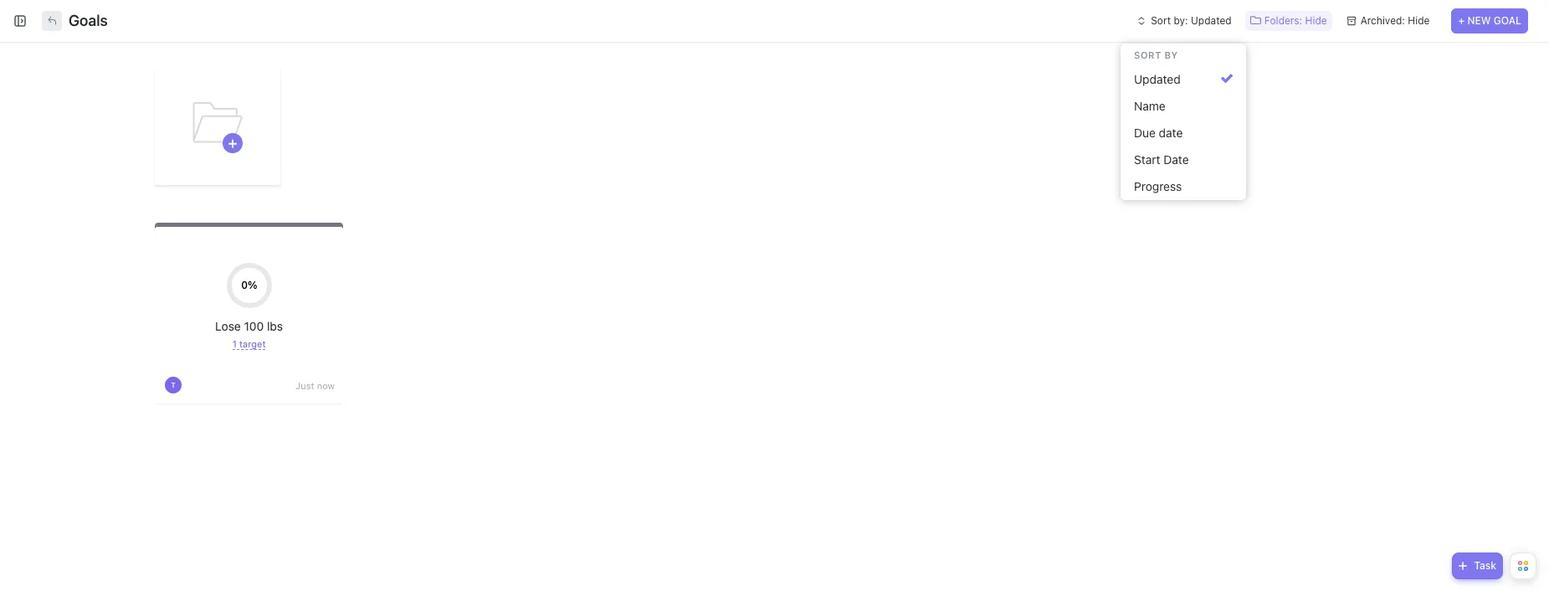 Task type: vqa. For each thing, say whether or not it's contained in the screenshot.
other
no



Task type: describe. For each thing, give the bounding box(es) containing it.
name
[[1134, 99, 1166, 113]]

by
[[1165, 49, 1178, 60]]

new
[[1468, 14, 1491, 27]]

sort by: updated
[[1151, 14, 1232, 27]]

folders:
[[1265, 14, 1303, 27]]

name button
[[1128, 93, 1240, 120]]

updated inside dropdown button
[[1191, 14, 1232, 27]]

1
[[232, 338, 237, 349]]

+ for +
[[228, 134, 237, 152]]

100
[[244, 319, 264, 333]]

due date
[[1134, 126, 1183, 140]]

+ for + new goal
[[1459, 14, 1465, 27]]

due date button
[[1128, 120, 1240, 147]]

start date button
[[1128, 147, 1240, 173]]

by:
[[1174, 14, 1188, 27]]

lose
[[215, 319, 241, 333]]

updated inside button
[[1134, 72, 1181, 86]]

lbs
[[267, 319, 283, 333]]

goals
[[69, 12, 108, 29]]

progress button
[[1128, 173, 1240, 200]]

start
[[1134, 152, 1161, 167]]

archived:
[[1361, 14, 1406, 27]]



Task type: locate. For each thing, give the bounding box(es) containing it.
target
[[239, 338, 266, 349]]

start date
[[1134, 152, 1189, 167]]

sort inside dropdown button
[[1151, 14, 1171, 27]]

1 vertical spatial sort
[[1134, 49, 1162, 60]]

1 hide from the left
[[1306, 14, 1327, 27]]

1 horizontal spatial +
[[1459, 14, 1465, 27]]

updated right by:
[[1191, 14, 1232, 27]]

0 vertical spatial +
[[1459, 14, 1465, 27]]

sort by: updated button
[[1131, 11, 1237, 31]]

sort by
[[1134, 49, 1178, 60]]

archived: hide
[[1361, 14, 1430, 27]]

updated down 'sort by'
[[1134, 72, 1181, 86]]

sort for sort by
[[1134, 49, 1162, 60]]

+ new goal
[[1459, 14, 1522, 27]]

folders: hide
[[1265, 14, 1327, 27]]

+
[[1459, 14, 1465, 27], [228, 134, 237, 152]]

sort
[[1151, 14, 1171, 27], [1134, 49, 1162, 60]]

0 vertical spatial updated
[[1191, 14, 1232, 27]]

sort for sort by: updated
[[1151, 14, 1171, 27]]

hide right folders:
[[1306, 14, 1327, 27]]

hide for folders: hide
[[1306, 14, 1327, 27]]

date
[[1159, 126, 1183, 140]]

updated button
[[1128, 66, 1240, 93]]

task
[[1475, 559, 1497, 572]]

0 horizontal spatial +
[[228, 134, 237, 152]]

updated
[[1191, 14, 1232, 27], [1134, 72, 1181, 86]]

sort left by:
[[1151, 14, 1171, 27]]

1 horizontal spatial hide
[[1408, 14, 1430, 27]]

lose 100 lbs 1 target
[[215, 319, 283, 349]]

date
[[1164, 152, 1189, 167]]

sort left by
[[1134, 49, 1162, 60]]

hide for archived: hide
[[1408, 14, 1430, 27]]

1 vertical spatial +
[[228, 134, 237, 152]]

due
[[1134, 126, 1156, 140]]

0 horizontal spatial hide
[[1306, 14, 1327, 27]]

1 horizontal spatial updated
[[1191, 14, 1232, 27]]

0 vertical spatial sort
[[1151, 14, 1171, 27]]

goal
[[1494, 14, 1522, 27]]

progress
[[1134, 179, 1182, 193]]

0 horizontal spatial updated
[[1134, 72, 1181, 86]]

1 vertical spatial updated
[[1134, 72, 1181, 86]]

2 hide from the left
[[1408, 14, 1430, 27]]

hide right the "archived:"
[[1408, 14, 1430, 27]]

hide
[[1306, 14, 1327, 27], [1408, 14, 1430, 27]]



